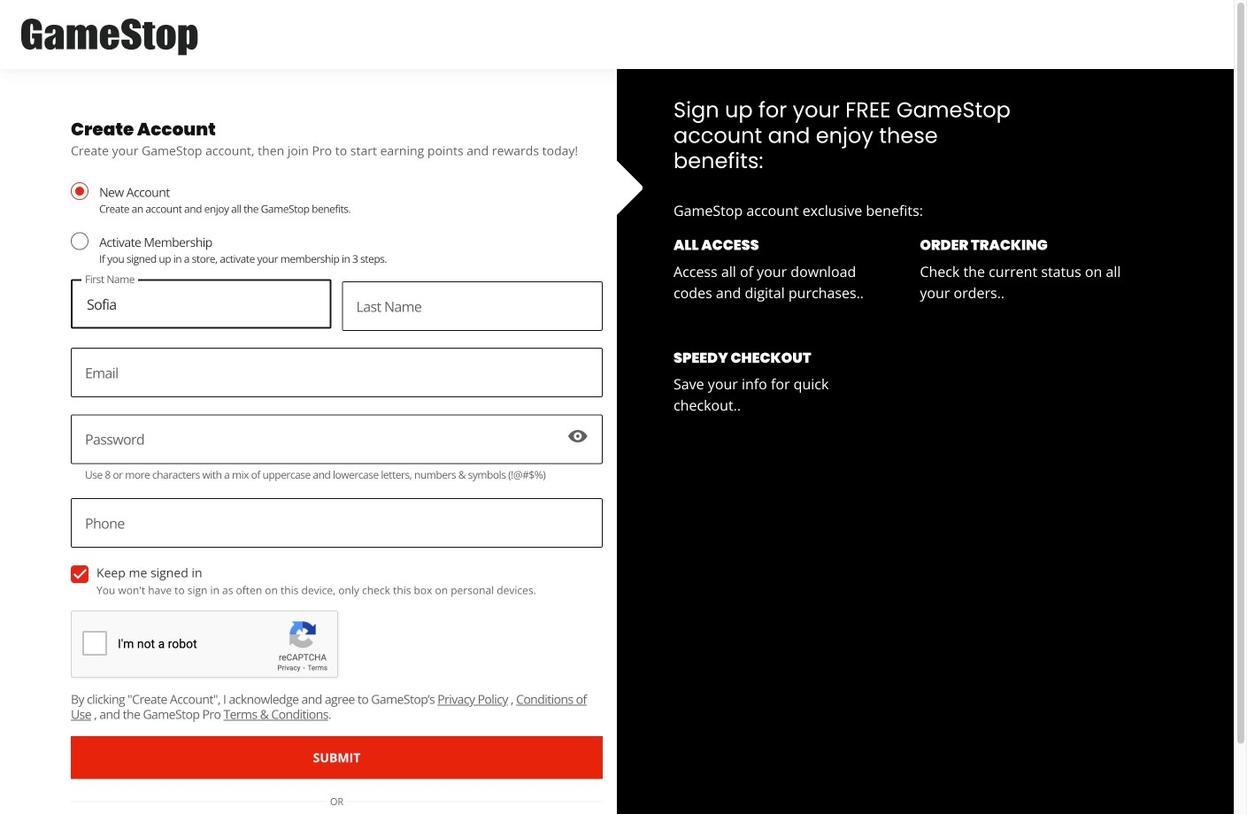 Task type: describe. For each thing, give the bounding box(es) containing it.
gamestop image
[[21, 16, 198, 58]]



Task type: vqa. For each thing, say whether or not it's contained in the screenshot.
Find items from this store Field
no



Task type: locate. For each thing, give the bounding box(es) containing it.
None password field
[[71, 415, 603, 464]]

None text field
[[342, 282, 603, 331]]

None text field
[[71, 279, 332, 329], [71, 348, 603, 398], [71, 498, 603, 548], [71, 279, 332, 329], [71, 348, 603, 398], [71, 498, 603, 548]]



